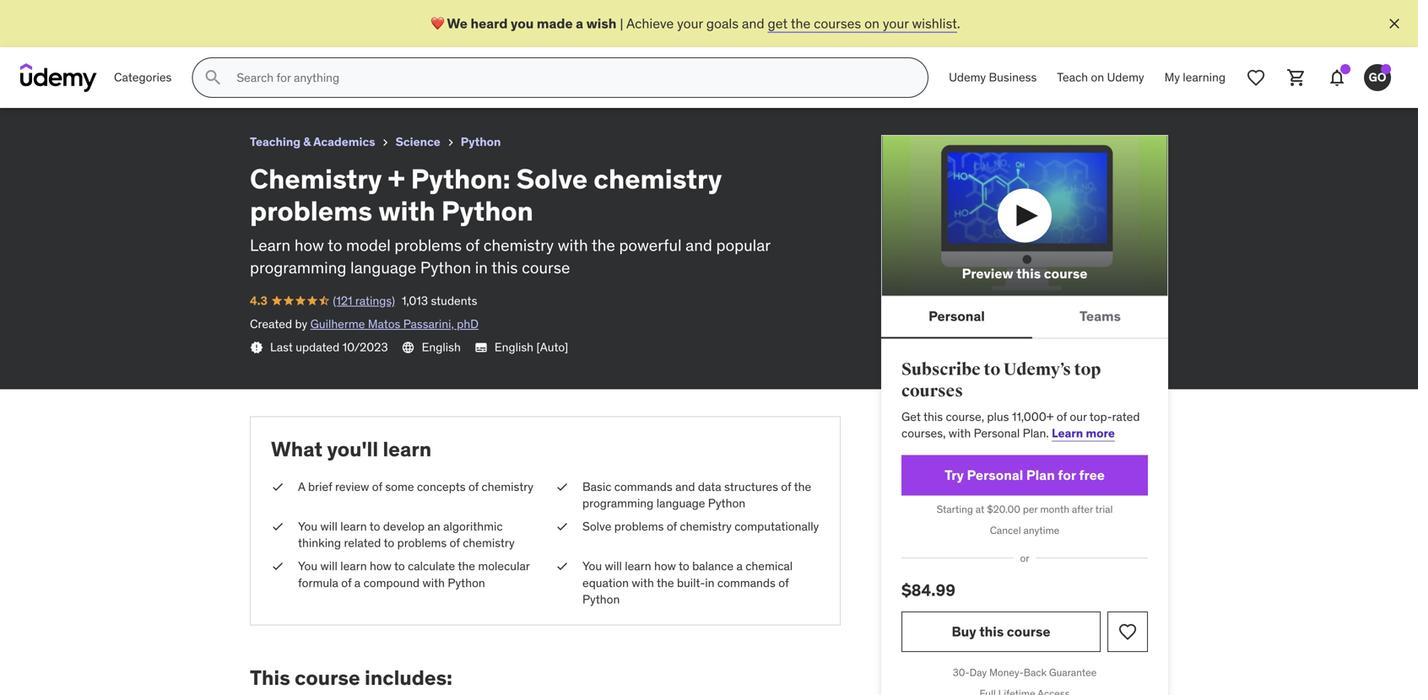 Task type: vqa. For each thing, say whether or not it's contained in the screenshot.
game
no



Task type: locate. For each thing, give the bounding box(es) containing it.
trial
[[1096, 503, 1113, 516]]

udemy inside udemy business link
[[949, 70, 986, 85]]

30-
[[953, 667, 970, 680]]

1 horizontal spatial how
[[370, 559, 392, 574]]

and left get
[[742, 15, 765, 32]]

xsmall image
[[379, 136, 392, 149], [444, 136, 457, 149], [250, 341, 263, 355], [271, 479, 285, 496], [556, 479, 569, 496], [271, 559, 285, 575], [556, 559, 569, 575]]

will up thinking
[[320, 519, 338, 534]]

created by guilherme matos passarini, phd
[[250, 316, 479, 332]]

will inside you will learn how to calculate the molecular formula of a compound with python
[[320, 559, 338, 574]]

how left model
[[295, 235, 324, 255]]

1 horizontal spatial 1,013 students
[[402, 293, 477, 308]]

2 udemy from the left
[[1107, 70, 1144, 85]]

python down equation
[[583, 592, 620, 607]]

buy
[[952, 624, 977, 641]]

courses down subscribe at the bottom of the page
[[902, 381, 963, 402]]

with down calculate
[[423, 576, 445, 591]]

2 horizontal spatial a
[[737, 559, 743, 574]]

personal up $20.00
[[967, 467, 1023, 484]]

review
[[335, 479, 369, 495]]

commands down chemical
[[718, 576, 776, 591]]

and left popular
[[686, 235, 712, 255]]

a left compound
[[354, 576, 361, 591]]

to inside 'you will learn how to balance a chemical equation with the built-in commands of python'
[[679, 559, 690, 574]]

0 horizontal spatial on
[[865, 15, 880, 32]]

try
[[945, 467, 964, 484]]

how inside 'you will learn how to balance a chemical equation with the built-in commands of python'
[[654, 559, 676, 574]]

0 horizontal spatial xsmall image
[[271, 519, 285, 535]]

and
[[742, 15, 765, 32], [686, 235, 712, 255], [676, 479, 695, 495]]

buy this course
[[952, 624, 1051, 641]]

try personal plan for free link
[[902, 456, 1148, 496]]

with inside 'you will learn how to balance a chemical equation with the built-in commands of python'
[[632, 576, 654, 591]]

the inside chemistry + python: solve chemistry problems with python learn how to model problems of chemistry with the powerful and popular programming language python in this course
[[592, 235, 615, 255]]

xsmall image for solve
[[556, 519, 569, 535]]

2 horizontal spatial how
[[654, 559, 676, 574]]

updated
[[296, 340, 340, 355]]

course
[[522, 258, 570, 278], [1044, 265, 1088, 282], [1007, 624, 1051, 641], [295, 666, 360, 691]]

1 vertical spatial a
[[737, 559, 743, 574]]

problems up model
[[250, 194, 372, 228]]

1 xsmall image from the left
[[271, 519, 285, 535]]

4.3 up the udemy image
[[14, 29, 31, 45]]

udemy left business
[[949, 70, 986, 85]]

chemistry
[[594, 162, 722, 196], [484, 235, 554, 255], [482, 479, 534, 495], [680, 519, 732, 534], [463, 536, 515, 551]]

1 unread notification image
[[1341, 64, 1351, 74]]

1 vertical spatial 1,013 students
[[402, 293, 477, 308]]

popular
[[716, 235, 770, 255]]

of inside basic commands and data structures of the programming language python
[[781, 479, 791, 495]]

1,013 up categories
[[120, 29, 146, 45]]

learn
[[383, 437, 432, 462], [340, 519, 367, 534], [340, 559, 367, 574], [625, 559, 651, 574]]

course up 30-day money-back guarantee
[[1007, 624, 1051, 641]]

of
[[466, 235, 480, 255], [1057, 410, 1067, 425], [372, 479, 382, 495], [469, 479, 479, 495], [781, 479, 791, 495], [667, 519, 677, 534], [450, 536, 460, 551], [341, 576, 352, 591], [779, 576, 789, 591]]

learn for what you'll learn
[[383, 437, 432, 462]]

0 horizontal spatial 1,013
[[120, 29, 146, 45]]

learning
[[1183, 70, 1226, 85]]

1 english from the left
[[422, 340, 461, 355]]

how inside you will learn how to calculate the molecular formula of a compound with python
[[370, 559, 392, 574]]

the
[[791, 15, 811, 32], [592, 235, 615, 255], [794, 479, 811, 495], [458, 559, 475, 574], [657, 576, 674, 591]]

1 horizontal spatial a
[[576, 15, 583, 32]]

language
[[350, 258, 417, 278], [657, 496, 705, 511]]

2 vertical spatial a
[[354, 576, 361, 591]]

python up passarini,
[[420, 258, 471, 278]]

will up formula at the bottom left of page
[[320, 559, 338, 574]]

of down "python:"
[[466, 235, 480, 255]]

chemistry
[[250, 162, 382, 196]]

a brief review of some concepts of chemistry
[[298, 479, 534, 495]]

1 vertical spatial programming
[[583, 496, 654, 511]]

1 vertical spatial commands
[[718, 576, 776, 591]]

1 horizontal spatial language
[[657, 496, 705, 511]]

to up built-
[[679, 559, 690, 574]]

udemy
[[949, 70, 986, 85], [1107, 70, 1144, 85]]

ratings) up the matos
[[355, 293, 395, 308]]

of inside get this course, plus 11,000+ of our top-rated courses, with personal plan.
[[1057, 410, 1067, 425]]

academics
[[313, 134, 375, 149]]

will inside you will learn to develop an algorithmic thinking related to problems of chemistry
[[320, 519, 338, 534]]

0 horizontal spatial (121
[[51, 29, 70, 45]]

will
[[320, 519, 338, 534], [320, 559, 338, 574], [605, 559, 622, 574]]

to up compound
[[394, 559, 405, 574]]

course up teams
[[1044, 265, 1088, 282]]

of right concepts at the left bottom of page
[[469, 479, 479, 495]]

what
[[271, 437, 323, 462]]

language inside basic commands and data structures of the programming language python
[[657, 496, 705, 511]]

try personal plan for free
[[945, 467, 1105, 484]]

commands inside 'you will learn how to balance a chemical equation with the built-in commands of python'
[[718, 576, 776, 591]]

1 horizontal spatial on
[[1091, 70, 1104, 85]]

english down passarini,
[[422, 340, 461, 355]]

you for you will learn how to balance a chemical equation with the built-in commands of python
[[583, 559, 602, 574]]

course inside button
[[1007, 624, 1051, 641]]

ratings) up the udemy image
[[73, 29, 113, 45]]

1,013 students
[[120, 29, 195, 45], [402, 293, 477, 308]]

the inside 'you will learn how to balance a chemical equation with the built-in commands of python'
[[657, 576, 674, 591]]

1 horizontal spatial programming
[[583, 496, 654, 511]]

(121 up the udemy image
[[51, 29, 70, 45]]

model
[[346, 235, 391, 255]]

1 horizontal spatial commands
[[718, 576, 776, 591]]

on right teach in the top right of the page
[[1091, 70, 1104, 85]]

0 horizontal spatial in
[[475, 258, 488, 278]]

❤️   we heard you made a wish | achieve your goals and get the courses on your wishlist .
[[431, 15, 961, 32]]

0 horizontal spatial 4.3
[[14, 29, 31, 45]]

related
[[344, 536, 381, 551]]

chemical
[[746, 559, 793, 574]]

learn up equation
[[625, 559, 651, 574]]

1 vertical spatial learn
[[1052, 426, 1083, 441]]

python down data on the bottom of the page
[[708, 496, 746, 511]]

the left built-
[[657, 576, 674, 591]]

you up equation
[[583, 559, 602, 574]]

and left data on the bottom of the page
[[676, 479, 695, 495]]

2 vertical spatial and
[[676, 479, 695, 495]]

0 horizontal spatial courses
[[814, 15, 861, 32]]

(121 ratings)
[[51, 29, 113, 45], [333, 293, 395, 308]]

guilherme
[[310, 316, 365, 332]]

will inside 'you will learn how to balance a chemical equation with the built-in commands of python'
[[605, 559, 622, 574]]

last updated 10/2023
[[270, 340, 388, 355]]

0 vertical spatial a
[[576, 15, 583, 32]]

1 horizontal spatial udemy
[[1107, 70, 1144, 85]]

problems inside you will learn to develop an algorithmic thinking related to problems of chemistry
[[397, 536, 447, 551]]

1 vertical spatial in
[[705, 576, 715, 591]]

0 vertical spatial ratings)
[[73, 29, 113, 45]]

powerful
[[619, 235, 682, 255]]

1 horizontal spatial your
[[883, 15, 909, 32]]

learn for you will learn how to balance a chemical equation with the built-in commands of python
[[625, 559, 651, 574]]

1 horizontal spatial 1,013
[[402, 293, 428, 308]]

0 vertical spatial in
[[475, 258, 488, 278]]

1 horizontal spatial in
[[705, 576, 715, 591]]

this right the buy
[[980, 624, 1004, 641]]

with left powerful
[[558, 235, 588, 255]]

udemy inside teach on udemy link
[[1107, 70, 1144, 85]]

commands
[[614, 479, 673, 495], [718, 576, 776, 591]]

plan.
[[1023, 426, 1049, 441]]

cancel
[[990, 524, 1021, 537]]

you inside 'you will learn how to balance a chemical equation with the built-in commands of python'
[[583, 559, 602, 574]]

1 vertical spatial 4.3
[[250, 293, 268, 308]]

(121 ratings) up created by guilherme matos passarini, phd
[[333, 293, 395, 308]]

how for you will learn how to balance a chemical equation with the built-in commands of python
[[654, 559, 676, 574]]

(121 up guilherme
[[333, 293, 352, 308]]

learn inside you will learn to develop an algorithmic thinking related to problems of chemistry
[[340, 519, 367, 534]]

balance
[[692, 559, 734, 574]]

0 vertical spatial commands
[[614, 479, 673, 495]]

heard
[[471, 15, 508, 32]]

basic commands and data structures of the programming language python
[[583, 479, 811, 511]]

(121 ratings) up the udemy image
[[51, 29, 113, 45]]

1,013 up passarini,
[[402, 293, 428, 308]]

your left 'goals' on the top
[[677, 15, 703, 32]]

this course includes:
[[250, 666, 452, 691]]

0 vertical spatial solve
[[517, 162, 588, 196]]

you will learn to develop an algorithmic thinking related to problems of chemistry
[[298, 519, 515, 551]]

in up phd
[[475, 258, 488, 278]]

1 vertical spatial and
[[686, 235, 712, 255]]

udemy left my
[[1107, 70, 1144, 85]]

1 vertical spatial language
[[657, 496, 705, 511]]

1 horizontal spatial (121 ratings)
[[333, 293, 395, 308]]

this up courses,
[[924, 410, 943, 425]]

courses
[[814, 15, 861, 32], [902, 381, 963, 402]]

1 your from the left
[[677, 15, 703, 32]]

closed captions image
[[474, 341, 488, 354]]

of down chemical
[[779, 576, 789, 591]]

ratings)
[[73, 29, 113, 45], [355, 293, 395, 308]]

0 horizontal spatial commands
[[614, 479, 673, 495]]

0 vertical spatial courses
[[814, 15, 861, 32]]

will up equation
[[605, 559, 622, 574]]

top
[[1074, 359, 1101, 380]]

passarini,
[[403, 316, 454, 332]]

xsmall image
[[271, 519, 285, 535], [556, 519, 569, 535]]

1 vertical spatial solve
[[583, 519, 612, 534]]

a left wish
[[576, 15, 583, 32]]

of inside 'you will learn how to balance a chemical equation with the built-in commands of python'
[[779, 576, 789, 591]]

0 horizontal spatial learn
[[250, 235, 291, 255]]

python up "python:"
[[461, 134, 501, 149]]

categories button
[[104, 57, 182, 98]]

0 horizontal spatial udemy
[[949, 70, 986, 85]]

courses right get
[[814, 15, 861, 32]]

1 vertical spatial (121
[[333, 293, 352, 308]]

programming down basic
[[583, 496, 654, 511]]

to down develop
[[384, 536, 394, 551]]

xsmall image for last updated 10/2023
[[250, 341, 263, 355]]

0 vertical spatial students
[[149, 29, 195, 45]]

the right calculate
[[458, 559, 475, 574]]

1 vertical spatial courses
[[902, 381, 963, 402]]

this for get
[[924, 410, 943, 425]]

0 horizontal spatial ratings)
[[73, 29, 113, 45]]

1 vertical spatial personal
[[974, 426, 1020, 441]]

tab list
[[881, 297, 1168, 339]]

0 horizontal spatial your
[[677, 15, 703, 32]]

0 horizontal spatial (121 ratings)
[[51, 29, 113, 45]]

teach
[[1057, 70, 1088, 85]]

course up "[auto]"
[[522, 258, 570, 278]]

0 horizontal spatial language
[[350, 258, 417, 278]]

0 vertical spatial learn
[[250, 235, 291, 255]]

(121
[[51, 29, 70, 45], [333, 293, 352, 308]]

of right formula at the bottom left of page
[[341, 576, 352, 591]]

this right preview
[[1017, 265, 1041, 282]]

python link
[[461, 132, 501, 153]]

1 horizontal spatial english
[[495, 340, 534, 355]]

1 horizontal spatial ratings)
[[355, 293, 395, 308]]

0 horizontal spatial programming
[[250, 258, 347, 278]]

rated
[[1112, 410, 1140, 425]]

problems
[[250, 194, 372, 228], [395, 235, 462, 255], [614, 519, 664, 534], [397, 536, 447, 551]]

1 horizontal spatial xsmall image
[[556, 519, 569, 535]]

1 udemy from the left
[[949, 70, 986, 85]]

0 horizontal spatial a
[[354, 576, 361, 591]]

0 horizontal spatial students
[[149, 29, 195, 45]]

teaching & academics
[[250, 134, 375, 149]]

personal inside get this course, plus 11,000+ of our top-rated courses, with personal plan.
[[974, 426, 1020, 441]]

programming
[[250, 258, 347, 278], [583, 496, 654, 511]]

problems down an
[[397, 536, 447, 551]]

language down model
[[350, 258, 417, 278]]

0 vertical spatial and
[[742, 15, 765, 32]]

0 vertical spatial language
[[350, 258, 417, 278]]

will for equation
[[605, 559, 622, 574]]

created
[[250, 316, 292, 332]]

english right closed captions icon
[[495, 340, 534, 355]]

programming inside basic commands and data structures of the programming language python
[[583, 496, 654, 511]]

with right equation
[[632, 576, 654, 591]]

learn inside chemistry + python: solve chemistry problems with python learn how to model problems of chemistry with the powerful and popular programming language python in this course
[[250, 235, 291, 255]]

anytime
[[1024, 524, 1060, 537]]

this up english [auto]
[[492, 258, 518, 278]]

to left udemy's
[[984, 359, 1001, 380]]

you inside you will learn how to calculate the molecular formula of a compound with python
[[298, 559, 318, 574]]

a inside 'you will learn how to balance a chemical equation with the built-in commands of python'
[[737, 559, 743, 574]]

on
[[865, 15, 880, 32], [1091, 70, 1104, 85]]

of left our
[[1057, 410, 1067, 425]]

your left wishlist
[[883, 15, 909, 32]]

this inside buy this course button
[[980, 624, 1004, 641]]

teaching & academics link
[[250, 132, 375, 153]]

programming inside chemistry + python: solve chemistry problems with python learn how to model problems of chemistry with the powerful and popular programming language python in this course
[[250, 258, 347, 278]]

xsmall image for you will learn how to calculate the molecular formula of a compound with python
[[271, 559, 285, 575]]

get
[[902, 410, 921, 425]]

students
[[149, 29, 195, 45], [431, 293, 477, 308]]

teams button
[[1032, 297, 1168, 337]]

students up phd
[[431, 293, 477, 308]]

udemy image
[[20, 63, 97, 92]]

the left powerful
[[592, 235, 615, 255]]

commands right basic
[[614, 479, 673, 495]]

the inside you will learn how to calculate the molecular formula of a compound with python
[[458, 559, 475, 574]]

0 vertical spatial programming
[[250, 258, 347, 278]]

data
[[698, 479, 722, 495]]

learn
[[250, 235, 291, 255], [1052, 426, 1083, 441]]

in down balance
[[705, 576, 715, 591]]

courses,
[[902, 426, 946, 441]]

english for english
[[422, 340, 461, 355]]

the up computationally
[[794, 479, 811, 495]]

course inside button
[[1044, 265, 1088, 282]]

this
[[250, 666, 290, 691]]

python down calculate
[[448, 576, 485, 591]]

this inside preview this course button
[[1017, 265, 1041, 282]]

personal button
[[881, 297, 1032, 337]]

1 vertical spatial 1,013
[[402, 293, 428, 308]]

learn down our
[[1052, 426, 1083, 441]]

0 vertical spatial 1,013 students
[[120, 29, 195, 45]]

how up compound
[[370, 559, 392, 574]]

personal down preview
[[929, 308, 985, 325]]

learn up related
[[340, 519, 367, 534]]

this
[[492, 258, 518, 278], [1017, 265, 1041, 282], [924, 410, 943, 425], [980, 624, 1004, 641]]

will for related
[[320, 519, 338, 534]]

0 vertical spatial on
[[865, 15, 880, 32]]

0 vertical spatial 1,013
[[120, 29, 146, 45]]

4.3 up created
[[250, 293, 268, 308]]

1,013 students up passarini,
[[402, 293, 477, 308]]

learn inside 'you will learn how to balance a chemical equation with the built-in commands of python'
[[625, 559, 651, 574]]

will for formula
[[320, 559, 338, 574]]

2 english from the left
[[495, 340, 534, 355]]

1,013 students up categories
[[120, 29, 195, 45]]

0 horizontal spatial how
[[295, 235, 324, 255]]

this inside get this course, plus 11,000+ of our top-rated courses, with personal plan.
[[924, 410, 943, 425]]

personal down 'plus'
[[974, 426, 1020, 441]]

and inside basic commands and data structures of the programming language python
[[676, 479, 695, 495]]

you up formula at the bottom left of page
[[298, 559, 318, 574]]

you inside you will learn to develop an algorithmic thinking related to problems of chemistry
[[298, 519, 318, 534]]

of down basic commands and data structures of the programming language python
[[667, 519, 677, 534]]

to
[[328, 235, 342, 255], [984, 359, 1001, 380], [370, 519, 380, 534], [384, 536, 394, 551], [394, 559, 405, 574], [679, 559, 690, 574]]

you up thinking
[[298, 519, 318, 534]]

for
[[1058, 467, 1076, 484]]

learn inside you will learn how to calculate the molecular formula of a compound with python
[[340, 559, 367, 574]]

language up solve problems of chemistry computationally
[[657, 496, 705, 511]]

learn up the some
[[383, 437, 432, 462]]

$84.99
[[902, 581, 956, 601]]

science link
[[396, 132, 441, 153]]

shopping cart with 0 items image
[[1287, 68, 1307, 88]]

of right structures
[[781, 479, 791, 495]]

1 horizontal spatial 4.3
[[250, 293, 268, 308]]

how left balance
[[654, 559, 676, 574]]

0 vertical spatial (121
[[51, 29, 70, 45]]

python inside basic commands and data structures of the programming language python
[[708, 496, 746, 511]]

a inside you will learn how to calculate the molecular formula of a compound with python
[[354, 576, 361, 591]]

0 vertical spatial personal
[[929, 308, 985, 325]]

this inside chemistry + python: solve chemistry problems with python learn how to model problems of chemistry with the powerful and popular programming language python in this course
[[492, 258, 518, 278]]

0 horizontal spatial english
[[422, 340, 461, 355]]

you have alerts image
[[1381, 64, 1391, 74]]

2 xsmall image from the left
[[556, 519, 569, 535]]

learn up created
[[250, 235, 291, 255]]

1 horizontal spatial students
[[431, 293, 477, 308]]

students up categories
[[149, 29, 195, 45]]

python down python link
[[441, 194, 533, 228]]

goals
[[706, 15, 739, 32]]

in inside chemistry + python: solve chemistry problems with python learn how to model problems of chemistry with the powerful and popular programming language python in this course
[[475, 258, 488, 278]]

of down algorithmic
[[450, 536, 460, 551]]

english [auto]
[[495, 340, 568, 355]]

1,013
[[120, 29, 146, 45], [402, 293, 428, 308]]

a right balance
[[737, 559, 743, 574]]

Search for anything text field
[[233, 63, 908, 92]]

learn down related
[[340, 559, 367, 574]]

1 horizontal spatial learn
[[1052, 426, 1083, 441]]

xsmall image for a brief review of some concepts of chemistry
[[271, 479, 285, 496]]

my
[[1165, 70, 1180, 85]]

on left wishlist
[[865, 15, 880, 32]]

learn more link
[[1052, 426, 1115, 441]]

to left model
[[328, 235, 342, 255]]

personal
[[929, 308, 985, 325], [974, 426, 1020, 441], [967, 467, 1023, 484]]

course inside chemistry + python: solve chemistry problems with python learn how to model problems of chemistry with the powerful and popular programming language python in this course
[[522, 258, 570, 278]]

programming up by
[[250, 258, 347, 278]]

with down course,
[[949, 426, 971, 441]]

1 horizontal spatial courses
[[902, 381, 963, 402]]

solve
[[517, 162, 588, 196], [583, 519, 612, 534]]



Task type: describe. For each thing, give the bounding box(es) containing it.
at
[[976, 503, 985, 516]]

by
[[295, 316, 307, 332]]

science
[[396, 134, 441, 149]]

how inside chemistry + python: solve chemistry problems with python learn how to model problems of chemistry with the powerful and popular programming language python in this course
[[295, 235, 324, 255]]

develop
[[383, 519, 425, 534]]

get
[[768, 15, 788, 32]]

matos
[[368, 316, 400, 332]]

xsmall image for you will learn how to balance a chemical equation with the built-in commands of python
[[556, 559, 569, 575]]

commands inside basic commands and data structures of the programming language python
[[614, 479, 673, 495]]

go link
[[1358, 57, 1398, 98]]

day
[[970, 667, 987, 680]]

language inside chemistry + python: solve chemistry problems with python learn how to model problems of chemistry with the powerful and popular programming language python in this course
[[350, 258, 417, 278]]

0 vertical spatial (121 ratings)
[[51, 29, 113, 45]]

python inside 'you will learn how to balance a chemical equation with the built-in commands of python'
[[583, 592, 620, 607]]

to up related
[[370, 519, 380, 534]]

concepts
[[417, 479, 466, 495]]

solve inside chemistry + python: solve chemistry problems with python learn how to model problems of chemistry with the powerful and popular programming language python in this course
[[517, 162, 588, 196]]

0 vertical spatial 4.3
[[14, 29, 31, 45]]

problems right model
[[395, 235, 462, 255]]

built-
[[677, 576, 705, 591]]

to inside chemistry + python: solve chemistry problems with python learn how to model problems of chemistry with the powerful and popular programming language python in this course
[[328, 235, 342, 255]]

close image
[[1386, 15, 1403, 32]]

30-day money-back guarantee
[[953, 667, 1097, 680]]

get this course, plus 11,000+ of our top-rated courses, with personal plan.
[[902, 410, 1140, 441]]

tab list containing personal
[[881, 297, 1168, 339]]

1 vertical spatial on
[[1091, 70, 1104, 85]]

subscribe
[[902, 359, 981, 380]]

xsmall image for basic commands and data structures of the programming language python
[[556, 479, 569, 496]]

submit search image
[[203, 68, 223, 88]]

wishlist
[[912, 15, 957, 32]]

starting
[[937, 503, 973, 516]]

top-
[[1090, 410, 1112, 425]]

subscribe to udemy's top courses
[[902, 359, 1101, 402]]

0 horizontal spatial 1,013 students
[[120, 29, 195, 45]]

starting at $20.00 per month after trial cancel anytime
[[937, 503, 1113, 537]]

or
[[1020, 552, 1030, 565]]

1 vertical spatial students
[[431, 293, 477, 308]]

notifications image
[[1327, 68, 1347, 88]]

[auto]
[[536, 340, 568, 355]]

english for english [auto]
[[495, 340, 534, 355]]

2 your from the left
[[883, 15, 909, 32]]

wish
[[586, 15, 617, 32]]

formula
[[298, 576, 338, 591]]

teach on udemy link
[[1047, 57, 1155, 98]]

after
[[1072, 503, 1093, 516]]

month
[[1040, 503, 1070, 516]]

you will learn how to calculate the molecular formula of a compound with python
[[298, 559, 530, 591]]

you for you will learn how to calculate the molecular formula of a compound with python
[[298, 559, 318, 574]]

computationally
[[735, 519, 819, 534]]

wishlist image
[[1246, 68, 1266, 88]]

learn for you will learn to develop an algorithmic thinking related to problems of chemistry
[[340, 519, 367, 534]]

includes:
[[365, 666, 452, 691]]

go
[[1369, 70, 1387, 85]]

of left the some
[[372, 479, 382, 495]]

this for preview
[[1017, 265, 1041, 282]]

courses inside subscribe to udemy's top courses
[[902, 381, 963, 402]]

course,
[[946, 410, 984, 425]]

learn for you will learn how to calculate the molecular formula of a compound with python
[[340, 559, 367, 574]]

10/2023
[[342, 340, 388, 355]]

made
[[537, 15, 573, 32]]

you
[[511, 15, 534, 32]]

what you'll learn
[[271, 437, 432, 462]]

learn more
[[1052, 426, 1115, 441]]

brief
[[308, 479, 332, 495]]

+
[[388, 162, 405, 196]]

you will learn how to balance a chemical equation with the built-in commands of python
[[583, 559, 793, 607]]

preview this course
[[962, 265, 1088, 282]]

udemy business link
[[939, 57, 1047, 98]]

python inside you will learn how to calculate the molecular formula of a compound with python
[[448, 576, 485, 591]]

per
[[1023, 503, 1038, 516]]

udemy's
[[1004, 359, 1071, 380]]

in inside 'you will learn how to balance a chemical equation with the built-in commands of python'
[[705, 576, 715, 591]]

teams
[[1080, 308, 1121, 325]]

of inside you will learn to develop an algorithmic thinking related to problems of chemistry
[[450, 536, 460, 551]]

with inside you will learn how to calculate the molecular formula of a compound with python
[[423, 576, 445, 591]]

to inside you will learn how to calculate the molecular formula of a compound with python
[[394, 559, 405, 574]]

structures
[[724, 479, 778, 495]]

course language image
[[402, 341, 415, 355]]

a
[[298, 479, 305, 495]]

2 vertical spatial personal
[[967, 467, 1023, 484]]

achieve
[[626, 15, 674, 32]]

1 vertical spatial (121 ratings)
[[333, 293, 395, 308]]

personal inside button
[[929, 308, 985, 325]]

11,000+
[[1012, 410, 1054, 425]]

my learning
[[1165, 70, 1226, 85]]

back
[[1024, 667, 1047, 680]]

business
[[989, 70, 1037, 85]]

preview this course button
[[881, 135, 1168, 297]]

of inside chemistry + python: solve chemistry problems with python learn how to model problems of chemistry with the powerful and popular programming language python in this course
[[466, 235, 480, 255]]

the inside basic commands and data structures of the programming language python
[[794, 479, 811, 495]]

you for you will learn to develop an algorithmic thinking related to problems of chemistry
[[298, 519, 318, 534]]

1 vertical spatial ratings)
[[355, 293, 395, 308]]

to inside subscribe to udemy's top courses
[[984, 359, 1001, 380]]

❤️
[[431, 15, 444, 32]]

wishlist image
[[1118, 622, 1138, 643]]

with up model
[[378, 194, 435, 228]]

1 horizontal spatial (121
[[333, 293, 352, 308]]

get the courses on your wishlist link
[[768, 15, 957, 32]]

|
[[620, 15, 623, 32]]

and inside chemistry + python: solve chemistry problems with python learn how to model problems of chemistry with the powerful and popular programming language python in this course
[[686, 235, 712, 255]]

course right this on the bottom left of page
[[295, 666, 360, 691]]

equation
[[583, 576, 629, 591]]

the right get
[[791, 15, 811, 32]]

of inside you will learn how to calculate the molecular formula of a compound with python
[[341, 576, 352, 591]]

$20.00
[[987, 503, 1021, 516]]

last
[[270, 340, 293, 355]]

our
[[1070, 410, 1087, 425]]

with inside get this course, plus 11,000+ of our top-rated courses, with personal plan.
[[949, 426, 971, 441]]

phd
[[457, 316, 479, 332]]

problems up equation
[[614, 519, 664, 534]]

buy this course button
[[902, 612, 1101, 653]]

chemistry + python: solve chemistry problems with python learn how to model problems of chemistry with the powerful and popular programming language python in this course
[[250, 162, 770, 278]]

this for buy
[[980, 624, 1004, 641]]

algorithmic
[[443, 519, 503, 534]]

chemistry inside you will learn to develop an algorithmic thinking related to problems of chemistry
[[463, 536, 515, 551]]

xsmall image for you
[[271, 519, 285, 535]]

udemy business
[[949, 70, 1037, 85]]

plan
[[1026, 467, 1055, 484]]

categories
[[114, 70, 172, 85]]

teach on udemy
[[1057, 70, 1144, 85]]

you'll
[[327, 437, 378, 462]]

how for you will learn how to calculate the molecular formula of a compound with python
[[370, 559, 392, 574]]

solve problems of chemistry computationally
[[583, 519, 819, 534]]



